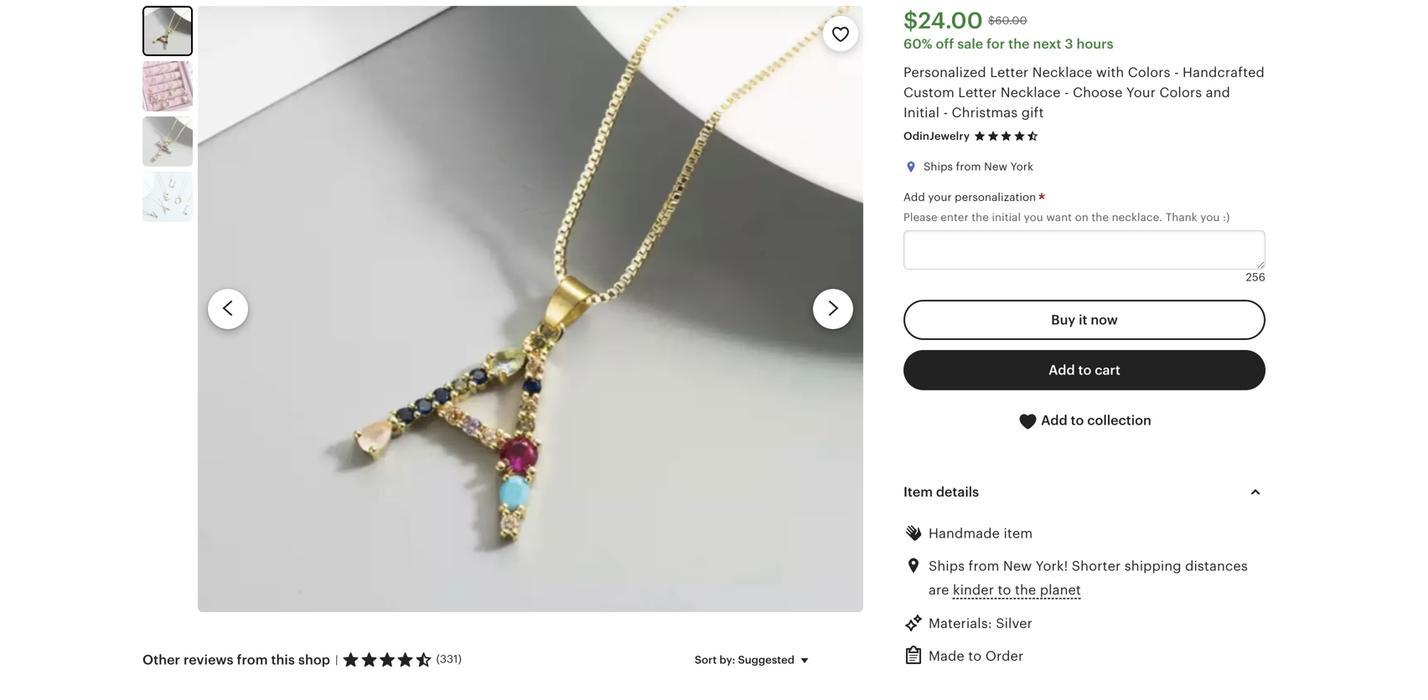 Task type: describe. For each thing, give the bounding box(es) containing it.
add for add your personalization
[[903, 191, 925, 204]]

off
[[936, 36, 954, 51]]

with
[[1096, 65, 1124, 80]]

the right for
[[1008, 36, 1030, 51]]

kinder to the planet
[[953, 583, 1081, 598]]

add for add to collection
[[1041, 413, 1067, 428]]

sort
[[695, 654, 717, 667]]

york!
[[1036, 559, 1068, 574]]

made
[[929, 649, 965, 664]]

other reviews from this shop
[[142, 653, 330, 668]]

thank
[[1166, 211, 1197, 224]]

handmade
[[929, 526, 1000, 541]]

2 vertical spatial -
[[943, 105, 948, 120]]

0 horizontal spatial personalized letter necklace with colors handcrafted custom image 1 image
[[144, 8, 191, 55]]

made to order
[[929, 649, 1024, 664]]

1 vertical spatial letter
[[958, 85, 997, 100]]

add for add to cart
[[1049, 363, 1075, 378]]

by:
[[719, 654, 735, 667]]

are
[[929, 583, 949, 598]]

0 vertical spatial -
[[1174, 65, 1179, 80]]

to for collection
[[1071, 413, 1084, 428]]

york
[[1010, 161, 1033, 173]]

$24.00
[[903, 8, 983, 34]]

Add your personalization text field
[[903, 230, 1266, 270]]

add to cart button
[[903, 350, 1266, 391]]

to for cart
[[1078, 363, 1092, 378]]

initial
[[992, 211, 1021, 224]]

buy it now button
[[903, 300, 1266, 340]]

to for the
[[998, 583, 1011, 598]]

buy it now
[[1051, 313, 1118, 328]]

new for york
[[984, 161, 1007, 173]]

handcrafted
[[1183, 65, 1265, 80]]

order
[[985, 649, 1024, 664]]

initial
[[903, 105, 940, 120]]

from for york!
[[968, 559, 999, 574]]

item details
[[903, 485, 979, 500]]

60% off sale for the next 3 hours
[[903, 36, 1114, 51]]

details
[[936, 485, 979, 500]]

2 vertical spatial from
[[237, 653, 268, 668]]

add your personalization
[[903, 191, 1039, 204]]

reviews
[[184, 653, 233, 668]]

choose
[[1073, 85, 1123, 100]]

other
[[142, 653, 180, 668]]

item
[[1004, 526, 1033, 541]]

kinder
[[953, 583, 994, 598]]

materials: silver
[[929, 616, 1033, 632]]

0 vertical spatial colors
[[1128, 65, 1170, 80]]

sale
[[957, 36, 983, 51]]

$60.00
[[988, 14, 1027, 27]]

handmade item
[[929, 526, 1033, 541]]

1 you from the left
[[1024, 211, 1043, 224]]

add to cart
[[1049, 363, 1120, 378]]

suggested
[[738, 654, 795, 667]]

add to collection button
[[903, 401, 1266, 442]]

the inside button
[[1015, 583, 1036, 598]]

please enter the initial you want on the necklace. thank you :)
[[903, 211, 1230, 224]]

personalized letter necklace with colors handcrafted custom image 4 image
[[142, 172, 193, 222]]

|
[[335, 654, 338, 667]]

personalized letter necklace with colors handcrafted custom image 2 image
[[142, 61, 193, 112]]



Task type: locate. For each thing, give the bounding box(es) containing it.
letter up "christmas"
[[958, 85, 997, 100]]

to inside button
[[998, 583, 1011, 598]]

- left 'handcrafted'
[[1174, 65, 1179, 80]]

your
[[1126, 85, 1156, 100]]

the down add your personalization
[[972, 211, 989, 224]]

ships
[[924, 161, 953, 173], [929, 559, 965, 574]]

necklace down 3
[[1032, 65, 1092, 80]]

please
[[903, 211, 938, 224]]

cart
[[1095, 363, 1120, 378]]

personalization
[[955, 191, 1036, 204]]

sort by: suggested
[[695, 654, 795, 667]]

3
[[1065, 36, 1073, 51]]

you left want
[[1024, 211, 1043, 224]]

to right kinder
[[998, 583, 1011, 598]]

hours
[[1077, 36, 1114, 51]]

0 vertical spatial ships
[[924, 161, 953, 173]]

0 vertical spatial necklace
[[1032, 65, 1092, 80]]

want
[[1046, 211, 1072, 224]]

custom
[[903, 85, 955, 100]]

1 vertical spatial -
[[1064, 85, 1069, 100]]

add
[[903, 191, 925, 204], [1049, 363, 1075, 378], [1041, 413, 1067, 428]]

this
[[271, 653, 295, 668]]

you
[[1024, 211, 1043, 224], [1200, 211, 1220, 224]]

from left this
[[237, 653, 268, 668]]

ships inside "ships from new york! shorter shipping distances are"
[[929, 559, 965, 574]]

it
[[1079, 313, 1087, 328]]

new left york on the top of page
[[984, 161, 1007, 173]]

1 horizontal spatial personalized letter necklace with colors handcrafted custom image 1 image
[[198, 6, 863, 613]]

to left the cart
[[1078, 363, 1092, 378]]

1 vertical spatial necklace
[[1000, 85, 1061, 100]]

necklace
[[1032, 65, 1092, 80], [1000, 85, 1061, 100]]

necklace.
[[1112, 211, 1163, 224]]

ships up are
[[929, 559, 965, 574]]

from up add your personalization
[[956, 161, 981, 173]]

add inside button
[[1041, 413, 1067, 428]]

your
[[928, 191, 952, 204]]

add to collection
[[1038, 413, 1151, 428]]

2 you from the left
[[1200, 211, 1220, 224]]

item
[[903, 485, 933, 500]]

1 vertical spatial from
[[968, 559, 999, 574]]

-
[[1174, 65, 1179, 80], [1064, 85, 1069, 100], [943, 105, 948, 120]]

shipping
[[1125, 559, 1181, 574]]

- right initial
[[943, 105, 948, 120]]

add up please
[[903, 191, 925, 204]]

:)
[[1223, 211, 1230, 224]]

and
[[1206, 85, 1230, 100]]

sort by: suggested button
[[682, 643, 827, 678]]

add inside button
[[1049, 363, 1075, 378]]

ships for ships from new york! shorter shipping distances are
[[929, 559, 965, 574]]

ships from new york
[[924, 161, 1033, 173]]

item details button
[[888, 472, 1281, 512]]

personalized letter necklace with colors handcrafted custom image 3 image
[[142, 117, 193, 167]]

1 horizontal spatial you
[[1200, 211, 1220, 224]]

2 horizontal spatial -
[[1174, 65, 1179, 80]]

on
[[1075, 211, 1089, 224]]

$24.00 $60.00
[[903, 8, 1027, 34]]

new up kinder to the planet at right
[[1003, 559, 1032, 574]]

now
[[1091, 313, 1118, 328]]

(331)
[[436, 654, 462, 666]]

ships from new york! shorter shipping distances are
[[929, 559, 1248, 598]]

from up kinder
[[968, 559, 999, 574]]

1 vertical spatial ships
[[929, 559, 965, 574]]

odinjewelry link
[[903, 130, 970, 142]]

silver
[[996, 616, 1033, 632]]

letter
[[990, 65, 1029, 80], [958, 85, 997, 100]]

to left collection
[[1071, 413, 1084, 428]]

new inside "ships from new york! shorter shipping distances are"
[[1003, 559, 1032, 574]]

the left planet
[[1015, 583, 1036, 598]]

materials:
[[929, 616, 992, 632]]

256
[[1246, 271, 1266, 284]]

for
[[987, 36, 1005, 51]]

buy
[[1051, 313, 1075, 328]]

from inside "ships from new york! shorter shipping distances are"
[[968, 559, 999, 574]]

0 vertical spatial new
[[984, 161, 1007, 173]]

to inside button
[[1071, 413, 1084, 428]]

kinder to the planet button
[[953, 578, 1081, 603]]

you left :) on the right of page
[[1200, 211, 1220, 224]]

to
[[1078, 363, 1092, 378], [1071, 413, 1084, 428], [998, 583, 1011, 598], [968, 649, 982, 664]]

odinjewelry
[[903, 130, 970, 142]]

colors
[[1128, 65, 1170, 80], [1159, 85, 1202, 100]]

christmas
[[952, 105, 1018, 120]]

0 horizontal spatial -
[[943, 105, 948, 120]]

ships for ships from new york
[[924, 161, 953, 173]]

personalized
[[903, 65, 986, 80]]

add left the cart
[[1049, 363, 1075, 378]]

necklace up gift
[[1000, 85, 1061, 100]]

planet
[[1040, 583, 1081, 598]]

1 vertical spatial new
[[1003, 559, 1032, 574]]

gift
[[1021, 105, 1044, 120]]

next
[[1033, 36, 1061, 51]]

colors up the your
[[1128, 65, 1170, 80]]

- left choose at the right top
[[1064, 85, 1069, 100]]

to inside button
[[1078, 363, 1092, 378]]

0 vertical spatial letter
[[990, 65, 1029, 80]]

from
[[956, 161, 981, 173], [968, 559, 999, 574], [237, 653, 268, 668]]

enter
[[941, 211, 969, 224]]

colors left and
[[1159, 85, 1202, 100]]

to for order
[[968, 649, 982, 664]]

personalized letter necklace with colors handcrafted custom image 1 image
[[198, 6, 863, 613], [144, 8, 191, 55]]

0 horizontal spatial you
[[1024, 211, 1043, 224]]

from for york
[[956, 161, 981, 173]]

1 horizontal spatial -
[[1064, 85, 1069, 100]]

1 vertical spatial colors
[[1159, 85, 1202, 100]]

new
[[984, 161, 1007, 173], [1003, 559, 1032, 574]]

letter down 60% off sale for the next 3 hours
[[990, 65, 1029, 80]]

1 vertical spatial add
[[1049, 363, 1075, 378]]

shop
[[298, 653, 330, 668]]

2 vertical spatial add
[[1041, 413, 1067, 428]]

60%
[[903, 36, 932, 51]]

0 vertical spatial add
[[903, 191, 925, 204]]

shorter
[[1072, 559, 1121, 574]]

the
[[1008, 36, 1030, 51], [972, 211, 989, 224], [1092, 211, 1109, 224], [1015, 583, 1036, 598]]

the right on
[[1092, 211, 1109, 224]]

distances
[[1185, 559, 1248, 574]]

collection
[[1087, 413, 1151, 428]]

add down add to cart button
[[1041, 413, 1067, 428]]

ships up the "your" on the top right of the page
[[924, 161, 953, 173]]

new for york!
[[1003, 559, 1032, 574]]

personalized letter necklace with colors - handcrafted custom letter necklace - choose your colors and initial - christmas gift
[[903, 65, 1265, 120]]

to right made
[[968, 649, 982, 664]]

0 vertical spatial from
[[956, 161, 981, 173]]



Task type: vqa. For each thing, say whether or not it's contained in the screenshot.
Personalized at the top
yes



